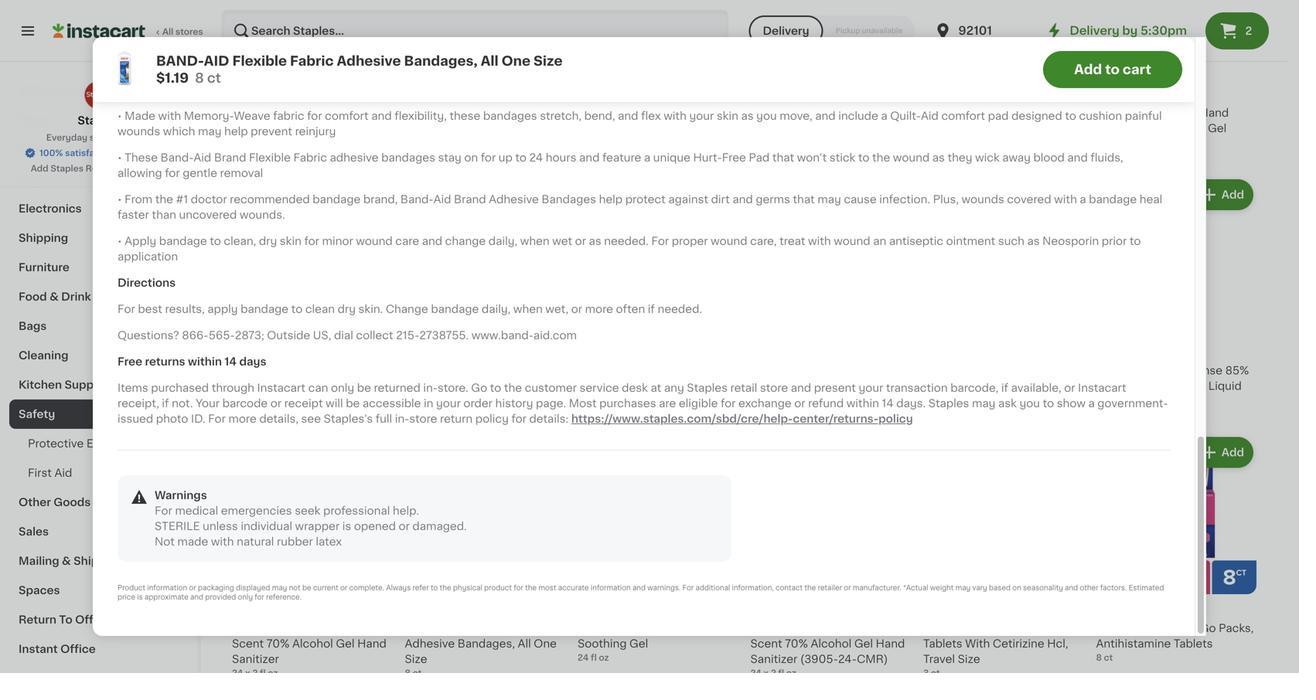 Task type: describe. For each thing, give the bounding box(es) containing it.
for left first
[[513, 84, 528, 95]]

add for add button associated with purell hand sanitizer, soothing gel
[[703, 448, 726, 458]]

fabric up pain
[[366, 84, 400, 95]]

2 each
[[232, 412, 261, 420]]

proper
[[672, 236, 708, 247]]

3"
[[711, 108, 723, 118]]

to down available,
[[1043, 399, 1055, 409]]

staples down barcode,
[[929, 399, 970, 409]]

strength
[[317, 108, 365, 118]]

with
[[966, 639, 991, 650]]

$3.99 element
[[1097, 343, 1257, 363]]

and left flex
[[618, 111, 639, 122]]

a inside '• made with memory-weave fabric for comfort and flexibility, these bandages stretch, bend, and flex with your skin as you move, and include a quilt-aid comfort pad designed to cushion painful wounds which may help prevent reinjury'
[[881, 111, 888, 122]]

1 vertical spatial minor
[[710, 84, 741, 95]]

add for add button corresponding to 3
[[358, 190, 380, 200]]

exchange
[[739, 399, 792, 409]]

& for johnson & johnson first aid to go portable mini travel kit 1 ct
[[974, 366, 982, 376]]

to left hours
[[516, 153, 527, 163]]

size inside band-aid flexible fabric adhesive bandages, all one size
[[405, 654, 427, 665]]

pack
[[204, 84, 230, 95]]

or inside warnings for medical emergencies seek professional help. sterile unless individual wrapper is opened or damaged. not made with natural rubber latex
[[399, 522, 410, 532]]

to inside product information or packaging displayed may not be current or complete. always refer to the physical product for the most accurate information and warnings. for additional information, contact the retailer or manufacturer. *actual weight may vary based on seasonality and other factors. estimated price is approximate and provided only for reference.
[[431, 585, 438, 592]]

brand inside • from the #1 doctor recommended bandage brand, band-aid brand adhesive bandages help protect against dirt and germs that may cause infection. plus, wounds covered with a bandage heal faster than uncovered wounds.
[[454, 194, 486, 205]]

with inside • apply bandage to clean, dry skin for minor wound care and change daily, when wet or as needed. for proper wound care, treat with wound an antiseptic ointment such as neosporin prior to application
[[808, 236, 831, 247]]

outside
[[267, 330, 310, 341]]

warnings for medical emergencies seek professional help. sterile unless individual wrapper is opened or damaged. not made with natural rubber latex
[[155, 491, 467, 548]]

go inside items purchased through instacart can only be returned in-store. go to the customer service desk at any staples retail store and present your transaction barcode, if available, or instacart receipt, if not. your barcode or receipt will be accessible in your order history page. most purchases are eligible for exchange or refund within 14 days. staples may ask you to show a government- issued photo id. for more details, see staples's full in-store return policy for details:
[[471, 383, 487, 394]]

free inside 4 first aid only 90331 1" x 3" latex free adhesive bandages 100 ct
[[610, 123, 634, 134]]

bandages inside band-aid brand flexible fabric adhesive bandages provide comfort, protection & coverage of minor wounds for up to 24 hours. made with memory-weave fabric, these bandages stretch as you move.
[[1028, 43, 1082, 54]]

band-aid brand flexible fabric adhesive bandages provide comfort, protection & coverage of minor wounds for up to 24 hours. made with memory-weave fabric, these bandages stretch as you move.
[[118, 43, 1163, 69]]

save
[[137, 164, 157, 173]]

size inside purell advanced hand sanitizer naturals travel size pump 2 oz
[[537, 381, 560, 392]]

hand inside purell advanced hand sanitizer refreshing gel
[[1200, 108, 1229, 118]]

• for • apply bandage to clean, dry skin for minor wound care and change daily, when wet or as needed. for proper wound care, treat with wound an antiseptic ointment such as neosporin prior to application
[[118, 236, 122, 247]]

tablets inside the 3 lil drug store antiemetic, dramamine, chewable formula, orange flavor, 50 mg, tablets
[[255, 412, 294, 423]]

goods
[[54, 497, 91, 508]]

add button for zyrtec 24 hour allergy tablets with cetirizine hcl, travel size
[[1020, 439, 1080, 467]]

supplies for school supplies
[[60, 174, 108, 185]]

$ 3 99
[[1100, 87, 1130, 103]]

as right wet
[[589, 236, 602, 247]]

which
[[163, 126, 195, 137]]

advanced for purell advanced hand sanitizer refreshing gel
[[1143, 108, 1198, 118]]

2 button
[[1206, 12, 1270, 50]]

burns
[[891, 84, 922, 95]]

3 inside the 3 lil drug store antiemetic, dramamine, chewable formula, orange flavor, 50 mg, tablets
[[241, 345, 252, 361]]

8-
[[125, 84, 137, 95]]

#1
[[176, 194, 188, 205]]

to down "these"
[[126, 164, 135, 173]]

delivery by 5:30pm link
[[1045, 22, 1188, 40]]

purchases
[[600, 399, 656, 409]]

50
[[362, 396, 377, 407]]

staples up school supplies
[[51, 164, 84, 173]]

add for purell advanced hand sanitizer naturals travel size pump's add button
[[531, 190, 553, 200]]

sanitizer,
[[656, 624, 705, 634]]

flexibility,
[[395, 111, 447, 122]]

to inside band-aid brand flexible fabric adhesive bandages provide comfort, protection & coverage of minor wounds for up to 24 hours. made with memory-weave fabric, these bandages stretch as you move.
[[743, 43, 754, 54]]

for down displayed
[[255, 595, 264, 602]]

they
[[948, 153, 973, 163]]

bandages, for band-aid flexible fabric adhesive bandages, all one size $1.19 8 ct
[[404, 55, 478, 68]]

oz inside 2 purell advanced hand sanitizer refreshing gel in jelly wrap carrier 1 fl oz
[[419, 154, 429, 162]]

scent inside purell calming lavender scent 70% alcohol gel hand sanitizer (3905-24-cmr)
[[751, 639, 783, 650]]

and left other at the bottom of page
[[1065, 585, 1079, 592]]

for right save on the left
[[165, 168, 180, 179]]

latex
[[316, 537, 342, 548]]

mg,
[[232, 412, 252, 423]]

or left refund
[[795, 399, 806, 409]]

brand inside band-aid brand flexible fabric adhesive bandages provide comfort, protection & coverage of minor wounds for up to 24 hours. made with memory-weave fabric, these bandages stretch as you move.
[[171, 43, 203, 54]]

only inside product information or packaging displayed may not be current or complete. always refer to the physical product for the most accurate information and warnings. for additional information, contact the retailer or manufacturer. *actual weight may vary based on seasonality and other factors. estimated price is approximate and provided only for reference.
[[238, 595, 253, 602]]

complete.
[[349, 585, 384, 592]]

may up reference.
[[272, 585, 287, 592]]

allergy
[[1016, 624, 1054, 634]]

may inside items purchased through instacart can only be returned in-store. go to the customer service desk at any staples retail store and present your transaction barcode, if available, or instacart receipt, if not. your barcode or receipt will be accessible in your order history page. most purchases are eligible for exchange or refund within 14 days. staples may ask you to show a government- issued photo id. for more details, see staples's full in-store return policy for details:
[[972, 399, 996, 409]]

in inside items purchased through instacart can only be returned in-store. go to the customer service desk at any staples retail store and present your transaction barcode, if available, or instacart receipt, if not. your barcode or receipt will be accessible in your order history page. most purchases are eligible for exchange or refund within 14 days. staples may ask you to show a government- issued photo id. for more details, see staples's full in-store return policy for details:
[[424, 399, 434, 409]]

weight
[[931, 585, 954, 592]]

may inside '• made with memory-weave fabric for comfort and flexibility, these bandages stretch, bend, and flex with your skin as you move, and include a quilt-aid comfort pad designed to cushion painful wounds which may help prevent reinjury'
[[198, 126, 222, 137]]

the left most at the bottom
[[525, 585, 537, 592]]

add for add button on the right of heal
[[1222, 190, 1245, 200]]

mailing
[[19, 556, 59, 567]]

ct inside johnson & johnson first aid to go portable mini travel kit 1 ct
[[929, 396, 938, 405]]

to right stick
[[859, 153, 870, 163]]

866-
[[182, 330, 209, 341]]

first aid
[[28, 468, 72, 479]]

1 horizontal spatial of
[[696, 84, 707, 95]]

gel inside purell advanced hand sanitizer refreshing gel
[[1208, 123, 1227, 134]]

5:30pm
[[1141, 25, 1188, 36]]

bandage up 2738755.
[[431, 304, 479, 315]]

office supplies
[[19, 86, 105, 97]]

on inside product information or packaging displayed may not be current or complete. always refer to the physical product for the most accurate information and warnings. for additional information, contact the retailer or manufacturer. *actual weight may vary based on seasonality and other factors. estimated price is approximate and provided only for reference.
[[1013, 585, 1022, 592]]

for down history
[[512, 414, 527, 425]]

liquid
[[1209, 381, 1242, 392]]

with up which at the top of the page
[[158, 111, 181, 122]]

items purchased through instacart can only be returned in-store. go to the customer service desk at any staples retail store and present your transaction barcode, if available, or instacart receipt, if not. your barcode or receipt will be accessible in your order history page. most purchases are eligible for exchange or refund within 14 days. staples may ask you to show a government- issued photo id. for more details, see staples's full in-store return policy for details:
[[118, 383, 1169, 425]]

school supplies
[[19, 174, 108, 185]]

furniture
[[19, 262, 70, 273]]

staples down assorted on the right of the page
[[687, 383, 728, 394]]

instant office
[[19, 644, 96, 655]]

made inside band-aid brand flexible fabric adhesive bandages provide comfort, protection & coverage of minor wounds for up to 24 hours. made with memory-weave fabric, these bandages stretch as you move.
[[809, 43, 840, 54]]

ct inside band-aid flexible fabric adhesive bandages, all one size $1.19 8 ct
[[207, 72, 221, 85]]

0 vertical spatial 3
[[1105, 87, 1116, 103]]

or right the retailer
[[844, 585, 851, 592]]

aid for band-aid flexible fabric adhesive bandages, all one size $1.19 8 ct
[[204, 55, 229, 68]]

needed. for as
[[604, 236, 649, 247]]

present
[[814, 383, 856, 394]]

purell calming lavender scent 70% alcohol gel hand sanitizer (3905-24-cmr)
[[751, 624, 905, 665]]

one for band-aid flexible fabric adhesive bandages, all one size
[[534, 639, 557, 650]]

fsa/hsa for band-aid flexible fabric adhesive bandages, all one size
[[407, 586, 447, 595]]

add for purell calming lavender scent 70% alcohol gel hand sanitizer (3905-24-cmr)'s add button
[[876, 448, 899, 458]]

or left packaging
[[189, 585, 196, 592]]

tablets inside zyrtec 24 hour allergy tablets with cetirizine hcl, travel size
[[924, 639, 963, 650]]

the left the retailer
[[805, 585, 816, 592]]

0 horizontal spatial if
[[162, 399, 169, 409]]

flex
[[641, 111, 661, 122]]

with left 1"
[[664, 111, 687, 122]]

apply
[[125, 236, 156, 247]]

band- inside band-aid brand flexible fabric adhesive bandages provide comfort, protection & coverage of minor wounds for up to 24 hours. made with memory-weave fabric, these bandages stretch as you move.
[[118, 43, 151, 54]]

and up button
[[868, 84, 888, 95]]

2738755.
[[420, 330, 469, 341]]

alcohol inside purell calming lavender scent 70% alcohol gel hand sanitizer (3905-24-cmr)
[[811, 639, 852, 650]]

freez pak ice substitute, reusable, mini 1 each
[[751, 366, 884, 405]]

2 for 2 purell advanced hand sanitizer refreshing gel in jelly wrap carrier 1 fl oz
[[414, 87, 424, 103]]

go inside benadryl ultratabs go packs, antihistamine tablets 8 ct
[[1200, 624, 1217, 634]]

aid inside the 2 tylenol extra strength pain reliever & sleep aid caplets 4 ct
[[324, 123, 341, 134]]

removal
[[220, 168, 263, 179]]

bandage up the 2873;
[[241, 304, 289, 315]]

1 horizontal spatial dry
[[338, 304, 356, 315]]

these
[[125, 153, 158, 163]]

sanitizer inside 2 purell energizing mint scent 70% alcohol gel hand sanitizer
[[232, 654, 279, 665]]

scent inside "purell prime defense 85% alcohol clean scent liquid hand sanitizer 4 fl oz"
[[1174, 381, 1206, 392]]

sanitizer inside purell advanced hand sanitizer refreshing gel
[[1097, 123, 1144, 134]]

up inside • these band-aid brand flexible fabric adhesive bandages stay on for up to 24 hours and feature a unique hurt-free pad that won't stick to the wound as they wick away blood and fluids, allowing for gentle removal
[[499, 153, 513, 163]]

shipping link
[[9, 224, 188, 253]]

0 horizontal spatial store
[[90, 133, 112, 142]]

aid inside johnson & johnson first aid to go portable mini travel kit 1 ct
[[1062, 366, 1080, 376]]

band- for band-aid flexible fabric adhesive bandages, all one size
[[405, 624, 443, 634]]

2 inside purell advanced hand sanitizer naturals travel size pump 2 oz
[[405, 412, 410, 420]]

and up specialty at the right top of the page
[[816, 111, 836, 122]]

to left clean
[[291, 304, 303, 315]]

for up https://www.staples.com/sbd/cre/help-center/returns-policy
[[721, 399, 736, 409]]

guarantee
[[119, 149, 164, 157]]

these inside '• made with memory-weave fabric for comfort and flexibility, these bandages stretch, bend, and flex with your skin as you move, and include a quilt-aid comfort pad designed to cushion painful wounds which may help prevent reinjury'
[[450, 111, 481, 122]]

staples up everyday store prices link
[[78, 115, 120, 126]]

1 horizontal spatial shipping
[[74, 556, 123, 567]]

aid for band-aid flexible fabric adhesive bandages, all one size
[[443, 624, 462, 634]]

protective
[[28, 439, 84, 449]]

sanitizer inside purell calming lavender scent 70% alcohol gel hand sanitizer (3905-24-cmr)
[[751, 654, 798, 665]]

0 horizontal spatial all
[[162, 27, 173, 36]]

adhesive up flexibility,
[[402, 84, 452, 95]]

add button for 2
[[328, 439, 388, 467]]

flexible up strength
[[322, 84, 363, 95]]

and right hours
[[579, 153, 600, 163]]

and left warnings.
[[633, 585, 646, 592]]

or right current
[[340, 585, 348, 592]]

a inside • these band-aid brand flexible fabric adhesive bandages stay on for up to 24 hours and feature a unique hurt-free pad that won't stick to the wound as they wick away blood and fluids, allowing for gentle removal
[[644, 153, 651, 163]]

add for add button for johnson & johnson first aid to go portable mini travel kit
[[1049, 190, 1072, 200]]

$5.49 element
[[1097, 601, 1257, 621]]

sleep
[[290, 123, 321, 134]]

change
[[445, 236, 486, 247]]

8 inside band-aid flexible fabric adhesive bandages, all one size $1.19 8 ct
[[195, 72, 204, 85]]

wounds inside • from the #1 doctor recommended bandage brand, band-aid brand adhesive bandages help protect against dirt and germs that may cause infection. plus, wounds covered with a bandage heal faster than uncovered wounds.
[[962, 194, 1005, 205]]

bandages down comfort,
[[455, 84, 510, 95]]

fl inside "purell prime defense 85% alcohol clean scent liquid hand sanitizer 4 fl oz"
[[1105, 412, 1110, 420]]

food & drink
[[19, 292, 91, 302]]

of inside band-aid brand flexible fabric adhesive bandages provide comfort, protection & coverage of minor wounds for up to 24 hours. made with memory-weave fabric, these bandages stretch as you move.
[[615, 43, 626, 54]]

0 vertical spatial be
[[357, 383, 371, 394]]

neosporin
[[1043, 236, 1099, 247]]

to up order in the bottom of the page
[[490, 383, 502, 394]]

id.
[[191, 414, 205, 425]]

& for food & drink
[[50, 292, 59, 302]]

add for zyrtec 24 hour allergy tablets with cetirizine hcl, travel size's add button
[[1049, 448, 1072, 458]]

to left 'clean,'
[[210, 236, 221, 247]]

add button for purell hand sanitizer, soothing gel
[[674, 439, 734, 467]]

service type group
[[749, 15, 915, 46]]

antihistamine
[[1097, 639, 1171, 650]]

all for band-aid flexible fabric adhesive bandages, all one size
[[518, 639, 531, 650]]

14 inside items purchased through instacart can only be returned in-store. go to the customer service desk at any staples retail store and present your transaction barcode, if available, or instacart receipt, if not. your barcode or receipt will be accessible in your order history page. most purchases are eligible for exchange or refund within 14 days. staples may ask you to show a government- issued photo id. for more details, see staples's full in-store return policy for details:
[[882, 399, 894, 409]]

or up details,
[[271, 399, 282, 409]]

tablets inside benadryl ultratabs go packs, antihistamine tablets 8 ct
[[1174, 639, 1213, 650]]

0 horizontal spatial to
[[59, 615, 72, 626]]

fabric inside band-aid brand flexible fabric adhesive bandages provide comfort, protection & coverage of minor wounds for up to 24 hours. made with memory-weave fabric, these bandages stretch as you move.
[[251, 43, 284, 54]]

add button for purell advanced hand sanitizer naturals travel size pump
[[501, 181, 561, 209]]

first up other
[[28, 468, 52, 479]]

purell for purell advanced hand sanitizer naturals travel size pump 2 oz
[[405, 366, 449, 376]]

size inside zyrtec 24 hour allergy tablets with cetirizine hcl, travel size
[[958, 654, 981, 665]]

and up caplets
[[372, 111, 392, 122]]

painful
[[1125, 111, 1163, 122]]

help inside '• made with memory-weave fabric for comfort and flexibility, these bandages stretch, bend, and flex with your skin as you move, and include a quilt-aid comfort pad designed to cushion painful wounds which may help prevent reinjury'
[[224, 126, 248, 137]]

care
[[396, 236, 419, 247]]

away
[[1003, 153, 1031, 163]]

fluids,
[[1091, 153, 1124, 163]]

bandages inside 4 first aid only 90331 1" x 3" latex free adhesive bandages 100 ct
[[578, 138, 632, 149]]

0 vertical spatial in-
[[423, 383, 438, 394]]

your inside '• made with memory-weave fabric for comfort and flexibility, these bandages stretch, bend, and flex with your skin as you move, and include a quilt-aid comfort pad designed to cushion painful wounds which may help prevent reinjury'
[[690, 111, 714, 122]]

or up show
[[1065, 383, 1076, 394]]

policy inside items purchased through instacart can only be returned in-store. go to the customer service desk at any staples retail store and present your transaction barcode, if available, or instacart receipt, if not. your barcode or receipt will be accessible in your order history page. most purchases are eligible for exchange or refund within 14 days. staples may ask you to show a government- issued photo id. for more details, see staples's full in-store return policy for details:
[[476, 414, 509, 425]]

wound up bend,
[[597, 84, 634, 95]]

70% inside 2 purell energizing mint scent 70% alcohol gel hand sanitizer
[[267, 639, 290, 650]]

zyrtec
[[924, 624, 967, 634]]

other
[[19, 497, 51, 508]]

wrap
[[434, 138, 462, 149]]

dial
[[334, 330, 353, 341]]

one for band-aid flexible fabric adhesive bandages, all one size $1.19 8 ct
[[502, 55, 531, 68]]

wound left care,
[[711, 236, 748, 247]]

bandages, for band-aid flexible fabric adhesive bandages, all one size
[[458, 639, 515, 650]]

protection inside band-aid brand flexible fabric adhesive bandages provide comfort, protection & coverage of minor wounds for up to 24 hours. made with memory-weave fabric, these bandages stretch as you move.
[[490, 43, 547, 54]]

food & drink link
[[9, 282, 188, 312]]

sterile
[[155, 522, 200, 532]]

1 instacart from the left
[[257, 383, 306, 394]]

first inside johnson & johnson first aid to go portable mini travel kit 1 ct
[[1035, 366, 1059, 376]]

2 policy from the left
[[879, 414, 913, 425]]

for left best
[[118, 304, 135, 315]]

for inside • apply bandage to clean, dry skin for minor wound care and change daily, when wet or as needed. for proper wound care, treat with wound an antiseptic ointment such as neosporin prior to application
[[652, 236, 669, 247]]

cart
[[1123, 63, 1152, 76]]

2 vertical spatial store
[[409, 414, 437, 425]]

brand inside • these band-aid brand flexible fabric adhesive bandages stay on for up to 24 hours and feature a unique hurt-free pad that won't stick to the wound as they wick away blood and fluids, allowing for gentle removal
[[214, 153, 246, 163]]

paper
[[19, 115, 51, 126]]

for inside band-aid brand flexible fabric adhesive bandages provide comfort, protection & coverage of minor wounds for up to 24 hours. made with memory-weave fabric, these bandages stretch as you move.
[[708, 43, 723, 54]]

1 vertical spatial store
[[760, 383, 788, 394]]

band- up tylenol
[[233, 84, 266, 95]]

mailing & shipping
[[19, 556, 123, 567]]

and inside • from the #1 doctor recommended bandage brand, band-aid brand adhesive bandages help protect against dirt and germs that may cause infection. plus, wounds covered with a bandage heal faster than uncovered wounds.
[[733, 194, 753, 205]]

1 horizontal spatial protection
[[637, 84, 694, 95]]

aid down protective
[[55, 468, 72, 479]]

approximate
[[145, 595, 189, 602]]

2 horizontal spatial if
[[1002, 383, 1009, 394]]

oz inside "purell prime defense 85% alcohol clean scent liquid hand sanitizer 4 fl oz"
[[1113, 412, 1123, 420]]

supplies for kitchen supplies
[[65, 380, 113, 391]]

purell for purell advanced hand sanitizer refreshing gel
[[1097, 108, 1140, 118]]

24 inside purell hand sanitizer, soothing gel 24 fl oz
[[578, 654, 589, 663]]

2 vertical spatial office
[[60, 644, 96, 655]]

add button down liquid
[[1193, 439, 1253, 467]]

brand up extra at the top
[[287, 84, 319, 95]]

lavender
[[845, 624, 895, 634]]

2 vertical spatial your
[[436, 399, 461, 409]]

returns
[[145, 357, 185, 368]]

purell inside 2 purell energizing mint scent 70% alcohol gel hand sanitizer
[[232, 624, 276, 634]]

0 horizontal spatial within
[[188, 357, 222, 368]]

the left physical
[[440, 585, 452, 592]]

to inside '• made with memory-weave fabric for comfort and flexibility, these bandages stretch, bend, and flex with your skin as you move, and include a quilt-aid comfort pad designed to cushion painful wounds which may help prevent reinjury'
[[1066, 111, 1077, 122]]

or right wet,
[[571, 304, 583, 315]]

bandage inside • apply bandage to clean, dry skin for minor wound care and change daily, when wet or as needed. for proper wound care, treat with wound an antiseptic ointment such as neosporin prior to application
[[159, 236, 207, 247]]

seasonality
[[1024, 585, 1064, 592]]

mini inside freez pak ice substitute, reusable, mini 1 each
[[807, 381, 830, 392]]

for right the product
[[514, 585, 524, 592]]

wound left care
[[356, 236, 393, 247]]

receipt,
[[118, 399, 159, 409]]

bandages inside • from the #1 doctor recommended bandage brand, band-aid brand adhesive bandages help protect against dirt and germs that may cause infection. plus, wounds covered with a bandage heal faster than uncovered wounds.
[[542, 194, 596, 205]]

and inside • apply bandage to clean, dry skin for minor wound care and change daily, when wet or as needed. for proper wound care, treat with wound an antiseptic ointment such as neosporin prior to application
[[422, 236, 443, 247]]

fsa/hsa up benadryl
[[1098, 586, 1138, 595]]

wounds,
[[744, 84, 790, 95]]

wounds inside band-aid brand flexible fabric adhesive bandages provide comfort, protection & coverage of minor wounds for up to 24 hours. made with memory-weave fabric, these bandages stretch as you move.
[[663, 43, 705, 54]]

0 vertical spatial office
[[19, 86, 54, 97]]

drug
[[247, 366, 274, 376]]

aid.com
[[534, 330, 577, 341]]

brand,
[[363, 194, 398, 205]]

ct inside the 2 tylenol extra strength pain reliever & sleep aid caplets 4 ct
[[240, 138, 249, 147]]

add button for band-aid flexible fabric adhesive bandages, all one size
[[501, 439, 561, 467]]

add button for purell calming lavender scent 70% alcohol gel hand sanitizer (3905-24-cmr)
[[847, 439, 907, 467]]

are
[[659, 399, 676, 409]]

add button down 'hurt-'
[[674, 181, 734, 209]]

opened
[[354, 522, 396, 532]]

bandages inside • these band-aid brand flexible fabric adhesive bandages stay on for up to 24 hours and feature a unique hurt-free pad that won't stick to the wound as they wick away blood and fluids, allowing for gentle removal
[[382, 153, 436, 163]]

99
[[1118, 88, 1130, 96]]

1 horizontal spatial more
[[585, 304, 613, 315]]

manufacturer.
[[853, 585, 902, 592]]

transaction
[[886, 383, 948, 394]]

band- for band-aid flexible fabric adhesive bandages, all one size $1.19 8 ct
[[156, 55, 204, 68]]

10 curad first aid kit 1 ct
[[924, 87, 1030, 131]]

through
[[212, 383, 254, 394]]

as inside band-aid brand flexible fabric adhesive bandages provide comfort, protection & coverage of minor wounds for up to 24 hours. made with memory-weave fabric, these bandages stretch as you move.
[[1127, 43, 1139, 54]]

accurate
[[558, 585, 589, 592]]

1 inside johnson & johnson first aid to go portable mini travel kit 1 ct
[[924, 396, 927, 405]]

and right blood
[[1068, 153, 1088, 163]]

add for add button associated with freez pak ice substitute, reusable, mini
[[876, 190, 899, 200]]

24 inside band-aid brand flexible fabric adhesive bandages provide comfort, protection & coverage of minor wounds for up to 24 hours. made with memory-weave fabric, these bandages stretch as you move.
[[757, 43, 770, 54]]

90331
[[654, 108, 687, 118]]

chewable
[[300, 381, 355, 392]]

and right aid
[[574, 84, 594, 95]]

for down carrier
[[481, 153, 496, 163]]

each inside freez pak ice substitute, reusable, mini 1 each
[[757, 396, 778, 405]]

purell for purell calming lavender scent 70% alcohol gel hand sanitizer (3905-24-cmr)
[[751, 624, 794, 634]]

benadryl
[[1097, 624, 1145, 634]]

3 lil drug store antiemetic, dramamine, chewable formula, orange flavor, 50 mg, tablets
[[232, 345, 377, 423]]

1 vertical spatial office
[[75, 615, 110, 626]]

1 information from the left
[[147, 585, 187, 592]]

0 vertical spatial shipping
[[19, 233, 68, 244]]

0 horizontal spatial 14
[[225, 357, 237, 368]]

ct inside benadryl ultratabs go packs, antihistamine tablets 8 ct
[[1104, 654, 1113, 663]]

colors
[[578, 381, 614, 392]]



Task type: vqa. For each thing, say whether or not it's contained in the screenshot.
8 within the BENADRYL ULTRATABS GO PACKS, ANTIHISTAMINE TABLETS 8 CT
yes



Task type: locate. For each thing, give the bounding box(es) containing it.
1 vertical spatial bandages
[[483, 111, 537, 122]]

& inside the 2 tylenol extra strength pain reliever & sleep aid caplets 4 ct
[[279, 123, 287, 134]]

estimated
[[1129, 585, 1165, 592]]

0 vertical spatial more
[[585, 304, 613, 315]]

tablets down zyrtec
[[924, 639, 963, 650]]

product group
[[232, 176, 393, 423], [405, 176, 566, 422], [578, 176, 738, 410], [751, 176, 911, 407], [924, 176, 1084, 407], [1097, 176, 1257, 422], [232, 434, 393, 674], [405, 434, 566, 674], [578, 434, 738, 665], [751, 434, 911, 674], [924, 434, 1084, 674], [1097, 434, 1257, 665]]

0 horizontal spatial each
[[240, 412, 261, 420]]

0 vertical spatial these
[[995, 43, 1026, 54]]

covered
[[1008, 194, 1052, 205]]

cause
[[844, 194, 877, 205]]

daily, inside • apply bandage to clean, dry skin for minor wound care and change daily, when wet or as needed. for proper wound care, treat with wound an antiseptic ointment such as neosporin prior to application
[[489, 236, 518, 247]]

a inside • from the #1 doctor recommended bandage brand, band-aid brand adhesive bandages help protect against dirt and germs that may cause infection. plus, wounds covered with a bandage heal faster than uncovered wounds.
[[1080, 194, 1087, 205]]

2 horizontal spatial go
[[1200, 624, 1217, 634]]

adhesive
[[287, 43, 337, 54], [337, 55, 401, 68], [402, 84, 452, 95], [637, 123, 687, 134], [489, 194, 539, 205], [405, 639, 455, 650]]

add button for 3
[[328, 181, 388, 209]]

in- up pump
[[423, 383, 438, 394]]

advanced up naturals
[[451, 366, 506, 376]]

0 vertical spatial bandages
[[1028, 43, 1082, 54]]

1 horizontal spatial comfort
[[942, 111, 986, 122]]

first inside 4 first aid only 90331 1" x 3" latex free adhesive bandages 100 ct
[[578, 108, 602, 118]]

0 horizontal spatial is
[[137, 595, 143, 602]]

add for add button below 'hurt-'
[[703, 190, 726, 200]]

more down barcode
[[229, 414, 257, 425]]

tablets down "ultratabs" in the bottom right of the page
[[1174, 639, 1213, 650]]

additional
[[696, 585, 730, 592]]

0 vertical spatial one
[[502, 55, 531, 68]]

supplies up paper link
[[56, 86, 105, 97]]

free up items
[[118, 357, 142, 368]]

if up photo
[[162, 399, 169, 409]]

to inside johnson & johnson first aid to go portable mini travel kit 1 ct
[[924, 381, 937, 392]]

alcohol inside "purell prime defense 85% alcohol clean scent liquid hand sanitizer 4 fl oz"
[[1097, 381, 1137, 392]]

2 vertical spatial if
[[162, 399, 169, 409]]

0 horizontal spatial band-
[[156, 55, 204, 68]]

for inside '• made with memory-weave fabric for comfort and flexibility, these bandages stretch, bend, and flex with your skin as you move, and include a quilt-aid comfort pad designed to cushion painful wounds which may help prevent reinjury'
[[307, 111, 322, 122]]

sanitizer inside purell advanced hand sanitizer naturals travel size pump 2 oz
[[405, 381, 452, 392]]

instacart up the government-
[[1079, 383, 1127, 394]]

to right return at left bottom
[[59, 615, 72, 626]]

1 down jelly
[[405, 154, 409, 162]]

ask
[[999, 399, 1017, 409]]

be right not
[[302, 585, 311, 592]]

• for • 8-count travel pack band-aid brand flexible fabric adhesive bandages for first aid and wound protection of minor wounds, cuts, scrapes and burns
[[118, 84, 122, 95]]

skin
[[717, 111, 739, 122], [280, 236, 302, 247]]

unless
[[203, 522, 238, 532]]

for left 'proper'
[[652, 236, 669, 247]]

information
[[147, 585, 187, 592], [591, 585, 631, 592]]

show
[[1057, 399, 1086, 409]]

215-
[[396, 330, 420, 341]]

is inside product information or packaging displayed may not be current or complete. always refer to the physical product for the most accurate information and warnings. for additional information, contact the retailer or manufacturer. *actual weight may vary based on seasonality and other factors. estimated price is approximate and provided only for reference.
[[137, 595, 143, 602]]

move.
[[118, 58, 150, 69]]

add inside add to cart button
[[1075, 63, 1103, 76]]

advanced inside purell advanced hand sanitizer refreshing gel
[[1143, 108, 1198, 118]]

pill
[[639, 381, 655, 392], [687, 381, 703, 392]]

for inside items purchased through instacart can only be returned in-store. go to the customer service desk at any staples retail store and present your transaction barcode, if available, or instacart receipt, if not. your barcode or receipt will be accessible in your order history page. most purchases are eligible for exchange or refund within 14 days. staples may ask you to show a government- issued photo id. for more details, see staples's full in-store return policy for details:
[[208, 414, 226, 425]]

you inside band-aid brand flexible fabric adhesive bandages provide comfort, protection & coverage of minor wounds for up to 24 hours. made with memory-weave fabric, these bandages stretch as you move.
[[1142, 43, 1163, 54]]

kitchen supplies
[[19, 380, 113, 391]]

be up staples's
[[346, 399, 360, 409]]

adhesive down refer
[[405, 639, 455, 650]]

1 horizontal spatial memory-
[[869, 43, 919, 54]]

2 mini from the left
[[1007, 381, 1030, 392]]

• for • these band-aid brand flexible fabric adhesive bandages stay on for up to 24 hours and feature a unique hurt-free pad that won't stick to the wound as they wick away blood and fluids, allowing for gentle removal
[[118, 153, 122, 163]]

0 horizontal spatial 3
[[241, 345, 252, 361]]

weave left 'fabric,'
[[919, 43, 955, 54]]

aid inside • from the #1 doctor recommended bandage brand, band-aid brand adhesive bandages help protect against dirt and germs that may cause infection. plus, wounds covered with a bandage heal faster than uncovered wounds.
[[434, 194, 451, 205]]

1 vertical spatial 14
[[882, 399, 894, 409]]

medical
[[175, 506, 218, 517]]

& left coverage
[[550, 43, 559, 54]]

electronics
[[19, 203, 82, 214]]

provide
[[397, 43, 438, 54]]

• left apply
[[118, 236, 122, 247]]

1 refreshing from the left
[[455, 123, 514, 134]]

2 johnson from the left
[[985, 366, 1032, 376]]

aid up tylenol
[[266, 84, 284, 95]]

0 horizontal spatial help
[[224, 126, 248, 137]]

alcohol up the government-
[[1097, 381, 1137, 392]]

instacart logo image
[[53, 22, 145, 40]]

to inside button
[[1106, 63, 1120, 76]]

protection up 90331
[[637, 84, 694, 95]]

2 vertical spatial all
[[518, 639, 531, 650]]

2 • from the top
[[118, 111, 122, 122]]

add button right heal
[[1193, 181, 1253, 209]]

order
[[464, 399, 493, 409]]

tablets
[[255, 412, 294, 423], [924, 639, 963, 650], [1174, 639, 1213, 650]]

100%
[[40, 149, 63, 157]]

minor inside band-aid brand flexible fabric adhesive bandages provide comfort, protection & coverage of minor wounds for up to 24 hours. made with memory-weave fabric, these bandages stretch as you move.
[[629, 43, 660, 54]]

alcohol inside 2 purell energizing mint scent 70% alcohol gel hand sanitizer
[[292, 639, 333, 650]]

advanced for purell advanced hand sanitizer naturals travel size pump 2 oz
[[451, 366, 506, 376]]

hand inside 2 purell energizing mint scent 70% alcohol gel hand sanitizer
[[357, 639, 387, 650]]

aid down '10'
[[921, 111, 939, 122]]

0 horizontal spatial fl
[[411, 154, 417, 162]]

all for band-aid flexible fabric adhesive bandages, all one size $1.19 8 ct
[[481, 55, 499, 68]]

office down "return to office"
[[60, 644, 96, 655]]

more
[[585, 304, 613, 315], [229, 414, 257, 425]]

2 vertical spatial free
[[118, 357, 142, 368]]

supplies down add staples rewards to save
[[60, 174, 108, 185]]

wounds
[[663, 43, 705, 54], [118, 126, 160, 137], [962, 194, 1005, 205]]

supplies down everyday store prices at the left of the page
[[59, 145, 107, 155]]

2 horizontal spatial tablets
[[1174, 639, 1213, 650]]

us,
[[313, 330, 331, 341]]

1 horizontal spatial needed.
[[658, 304, 703, 315]]

hand inside purell calming lavender scent 70% alcohol gel hand sanitizer (3905-24-cmr)
[[876, 639, 905, 650]]

hand inside purell advanced hand sanitizer naturals travel size pump 2 oz
[[509, 366, 538, 376]]

kitchen
[[19, 380, 62, 391]]

add to cart button
[[1044, 51, 1183, 88]]

2 comfort from the left
[[942, 111, 986, 122]]

0 vertical spatial on
[[464, 153, 478, 163]]

1 horizontal spatial information
[[591, 585, 631, 592]]

days
[[239, 357, 267, 368]]

purell for purell hand sanitizer, soothing gel 24 fl oz
[[578, 624, 621, 634]]

• for • from the #1 doctor recommended bandage brand, band-aid brand adhesive bandages help protect against dirt and germs that may cause infection. plus, wounds covered with a bandage heal faster than uncovered wounds.
[[118, 194, 122, 205]]

is inside warnings for medical emergencies seek professional help. sterile unless individual wrapper is opened or damaged. not made with natural rubber latex
[[343, 522, 351, 532]]

purell advanced hand sanitizer naturals travel size pump 2 oz
[[405, 366, 560, 420]]

needed. for if
[[658, 304, 703, 315]]

or
[[575, 236, 586, 247], [571, 304, 583, 315], [1065, 383, 1076, 394], [271, 399, 282, 409], [795, 399, 806, 409], [399, 522, 410, 532], [189, 585, 196, 592], [340, 585, 348, 592], [844, 585, 851, 592]]

for down your on the bottom left
[[208, 414, 226, 425]]

4
[[587, 87, 598, 103], [232, 138, 238, 147], [1097, 412, 1103, 420]]

to right prior
[[1130, 236, 1141, 247]]

0 horizontal spatial free
[[118, 357, 142, 368]]

1 vertical spatial shipping
[[74, 556, 123, 567]]

ct down reliever
[[240, 138, 249, 147]]

band- right brand,
[[401, 194, 434, 205]]

germs
[[756, 194, 791, 205]]

None search field
[[221, 9, 729, 53]]

0 horizontal spatial alcohol
[[292, 639, 333, 650]]

2 pill from the left
[[687, 381, 703, 392]]

1 vertical spatial help
[[599, 194, 623, 205]]

0 vertical spatial wounds
[[663, 43, 705, 54]]

1 vertical spatial is
[[137, 595, 143, 602]]

coverage
[[561, 43, 612, 54]]

the inside • these band-aid brand flexible fabric adhesive bandages stay on for up to 24 hours and feature a unique hurt-free pad that won't stick to the wound as they wick away blood and fluids, allowing for gentle removal
[[873, 153, 891, 163]]

more inside items purchased through instacart can only be returned in-store. go to the customer service desk at any staples retail store and present your transaction barcode, if available, or instacart receipt, if not. your barcode or receipt will be accessible in your order history page. most purchases are eligible for exchange or refund within 14 days. staples may ask you to show a government- issued photo id. for more details, see staples's full in-store return policy for details:
[[229, 414, 257, 425]]

add for add button below liquid
[[1222, 448, 1245, 458]]

2 tylenol extra strength pain reliever & sleep aid caplets 4 ct
[[232, 87, 391, 147]]

bandages up wet
[[542, 194, 596, 205]]

travel inside zyrtec 24 hour allergy tablets with cetirizine hcl, travel size
[[924, 654, 955, 665]]

0 vertical spatial weave
[[919, 43, 955, 54]]

0 horizontal spatial travel
[[503, 381, 535, 392]]

1 vertical spatial in-
[[395, 414, 409, 425]]

0 horizontal spatial 8
[[195, 72, 204, 85]]

hand down • 8-count travel pack band-aid brand flexible fabric adhesive bandages for first aid and wound protection of minor wounds, cuts, scrapes and burns on the top of the page
[[509, 108, 538, 118]]

1 vertical spatial needed.
[[658, 304, 703, 315]]

wounds inside '• made with memory-weave fabric for comfort and flexibility, these bandages stretch, bend, and flex with your skin as you move, and include a quilt-aid comfort pad designed to cushion painful wounds which may help prevent reinjury'
[[118, 126, 160, 137]]

with right treat
[[808, 236, 831, 247]]

0 horizontal spatial johnson
[[924, 366, 971, 376]]

0 vertical spatial memory-
[[869, 43, 919, 54]]

and down packaging
[[190, 595, 203, 602]]

1 pill from the left
[[639, 381, 655, 392]]

3 • from the top
[[118, 153, 122, 163]]

1 horizontal spatial alcohol
[[811, 639, 852, 650]]

may left the vary
[[956, 585, 971, 592]]

travel inside purell advanced hand sanitizer naturals travel size pump 2 oz
[[503, 381, 535, 392]]

2 70% from the left
[[785, 639, 808, 650]]

often
[[616, 304, 645, 315]]

band-
[[156, 55, 204, 68], [405, 624, 443, 634]]

2 refreshing from the left
[[1146, 123, 1206, 134]]

2 vertical spatial bandages
[[382, 153, 436, 163]]

1 horizontal spatial all
[[481, 55, 499, 68]]

free down only
[[610, 123, 634, 134]]

for best results, apply bandage to clean dry skin. change bandage daily, when wet, or more often if needed.
[[118, 304, 703, 315]]

0 horizontal spatial shipping
[[19, 233, 68, 244]]

1 70% from the left
[[267, 639, 290, 650]]

bandages inside band-aid brand flexible fabric adhesive bandages provide comfort, protection & coverage of minor wounds for up to 24 hours. made with memory-weave fabric, these bandages stretch as you move.
[[340, 43, 394, 54]]

1 vertical spatial kit
[[1067, 381, 1082, 392]]

shipping up the furniture
[[19, 233, 68, 244]]

bandage left brand,
[[313, 194, 361, 205]]

or down help.
[[399, 522, 410, 532]]

each down barcode
[[240, 412, 261, 420]]

fl
[[411, 154, 417, 162], [1105, 412, 1110, 420], [591, 654, 597, 663]]

1 vertical spatial these
[[450, 111, 481, 122]]

oz inside purell hand sanitizer, soothing gel 24 fl oz
[[599, 654, 609, 663]]

advanced inside 2 purell advanced hand sanitizer refreshing gel in jelly wrap carrier 1 fl oz
[[451, 108, 506, 118]]

a up "neosporin"
[[1080, 194, 1087, 205]]

1 vertical spatial 8
[[1097, 654, 1102, 663]]

hand up cmr)
[[876, 639, 905, 650]]

fabric inside band-aid flexible fabric adhesive bandages, all one size
[[510, 624, 543, 634]]

1 horizontal spatial within
[[847, 399, 880, 409]]

2 information from the left
[[591, 585, 631, 592]]

gel inside purell calming lavender scent 70% alcohol gel hand sanitizer (3905-24-cmr)
[[855, 639, 873, 650]]

add button down hours
[[501, 181, 561, 209]]

1 horizontal spatial on
[[1013, 585, 1022, 592]]

free returns within 14 days
[[118, 357, 267, 368]]

92101 button
[[934, 9, 1027, 53]]

0 horizontal spatial memory-
[[184, 111, 234, 122]]

size down refer
[[405, 654, 427, 665]]

1 horizontal spatial to
[[924, 381, 937, 392]]

is
[[343, 522, 351, 532], [137, 595, 143, 602]]

band- inside • from the #1 doctor recommended bandage brand, band-aid brand adhesive bandages help protect against dirt and germs that may cause infection. plus, wounds covered with a bandage heal faster than uncovered wounds.
[[401, 194, 434, 205]]

purell inside "purell prime defense 85% alcohol clean scent liquid hand sanitizer 4 fl oz"
[[1097, 366, 1140, 376]]

1 vertical spatial 3
[[241, 345, 252, 361]]

all stores link
[[53, 9, 204, 53]]

mini inside johnson & johnson first aid to go portable mini travel kit 1 ct
[[1007, 381, 1030, 392]]

2 for 2 purell energizing mint scent 70% alcohol gel hand sanitizer
[[241, 603, 251, 619]]

0 horizontal spatial wounds
[[118, 126, 160, 137]]

delivery inside button
[[763, 26, 810, 36]]

2 inside 2 purell advanced hand sanitizer refreshing gel in jelly wrap carrier 1 fl oz
[[414, 87, 424, 103]]

supplies for printer supplies
[[59, 145, 107, 155]]

purell inside purell advanced hand sanitizer refreshing gel
[[1097, 108, 1140, 118]]

skin inside '• made with memory-weave fabric for comfort and flexibility, these bandages stretch, bend, and flex with your skin as you move, and include a quilt-aid comfort pad designed to cushion painful wounds which may help prevent reinjury'
[[717, 111, 739, 122]]

4 up bend,
[[587, 87, 598, 103]]

ct right 100
[[596, 154, 605, 162]]

2 vertical spatial wounds
[[962, 194, 1005, 205]]

flexible inside band-aid flexible fabric adhesive bandages, all one size $1.19 8 ct
[[232, 55, 287, 68]]

pad
[[749, 153, 770, 163]]

1 • from the top
[[118, 84, 122, 95]]

with inside warnings for medical emergencies seek professional help. sterile unless individual wrapper is opened or damaged. not made with natural rubber latex
[[211, 537, 234, 548]]

most
[[569, 399, 597, 409]]

store
[[277, 366, 306, 376]]

purell calming lavender scent 70% alcohol gel hand sanitizer (3905-24-cmr) button
[[751, 434, 911, 674]]

ct right travel
[[207, 72, 221, 85]]

flexible inside band-aid flexible fabric adhesive bandages, all one size
[[465, 624, 507, 634]]

hand down product information or packaging displayed may not be current or complete. always refer to the physical product for the most accurate information and warnings. for additional information, contact the retailer or manufacturer. *actual weight may vary based on seasonality and other factors. estimated price is approximate and provided only for reference. on the bottom of the page
[[624, 624, 653, 634]]

on inside • these band-aid brand flexible fabric adhesive bandages stay on for up to 24 hours and feature a unique hurt-free pad that won't stick to the wound as they wick away blood and fluids, allowing for gentle removal
[[464, 153, 478, 163]]

to down stretch
[[1106, 63, 1120, 76]]

instacart down the store
[[257, 383, 306, 394]]

customer
[[525, 383, 577, 394]]

0 horizontal spatial one
[[502, 55, 531, 68]]

0 vertical spatial minor
[[629, 43, 660, 54]]

1 comfort from the left
[[325, 111, 369, 122]]

free left pad
[[722, 153, 746, 163]]

kitchen supplies link
[[9, 371, 188, 400]]

and right dirt
[[733, 194, 753, 205]]

may inside • from the #1 doctor recommended bandage brand, band-aid brand adhesive bandages help protect against dirt and germs that may cause infection. plus, wounds covered with a bandage heal faster than uncovered wounds.
[[818, 194, 842, 205]]

adhesive
[[330, 153, 379, 163]]

fsa/hsa for purell advanced hand sanitizer naturals travel size pump
[[407, 328, 447, 337]]

mailing & shipping link
[[9, 547, 188, 576]]

you inside '• made with memory-weave fabric for comfort and flexibility, these bandages stretch, bend, and flex with your skin as you move, and include a quilt-aid comfort pad designed to cushion painful wounds which may help prevent reinjury'
[[757, 111, 777, 122]]

0 horizontal spatial dry
[[259, 236, 277, 247]]

is down professional
[[343, 522, 351, 532]]

fabric up extra at the top
[[290, 55, 334, 68]]

purell for purell prime defense 85% alcohol clean scent liquid hand sanitizer 4 fl oz
[[1097, 366, 1140, 376]]

sanitizer down flexibility,
[[405, 123, 452, 134]]

and
[[574, 84, 594, 95], [868, 84, 888, 95], [372, 111, 392, 122], [618, 111, 639, 122], [816, 111, 836, 122], [579, 153, 600, 163], [1068, 153, 1088, 163], [733, 194, 753, 205], [422, 236, 443, 247], [791, 383, 812, 394], [633, 585, 646, 592], [1065, 585, 1079, 592], [190, 595, 203, 602]]

free
[[610, 123, 634, 134], [722, 153, 746, 163], [118, 357, 142, 368]]

0 horizontal spatial minor
[[322, 236, 353, 247]]

antiemetic,
[[308, 366, 371, 376]]

staples logo image
[[84, 80, 113, 110]]

brand down stores
[[171, 43, 203, 54]]

only
[[625, 108, 651, 118]]

https://www.staples.com/sbd/cre/help-center/returns-policy
[[572, 414, 913, 425]]

1 horizontal spatial 4
[[587, 87, 598, 103]]

store.
[[438, 383, 469, 394]]

factors.
[[1101, 585, 1127, 592]]

1 vertical spatial if
[[1002, 383, 1009, 394]]

adhesive up band-aid flexible fabric adhesive bandages, all one size $1.19 8 ct
[[287, 43, 337, 54]]

scent inside 2 purell energizing mint scent 70% alcohol gel hand sanitizer
[[232, 639, 264, 650]]

at
[[651, 383, 662, 394]]

flexible inside • these band-aid brand flexible fabric adhesive bandages stay on for up to 24 hours and feature a unique hurt-free pad that won't stick to the wound as they wick away blood and fluids, allowing for gentle removal
[[249, 153, 291, 163]]

only down displayed
[[238, 595, 253, 602]]

2 vertical spatial fl
[[591, 654, 597, 663]]

2 inside button
[[1246, 26, 1253, 36]]

or inside • apply bandage to clean, dry skin for minor wound care and change daily, when wet or as needed. for proper wound care, treat with wound an antiseptic ointment such as neosporin prior to application
[[575, 236, 586, 247]]

add button for johnson & johnson first aid to go portable mini travel kit
[[1020, 181, 1080, 209]]

5 • from the top
[[118, 236, 122, 247]]

1 vertical spatial when
[[514, 304, 543, 315]]

1 vertical spatial your
[[859, 383, 884, 394]]

see
[[301, 414, 321, 425]]

staples link
[[78, 80, 120, 128]]

each inside product "group"
[[240, 412, 261, 420]]

may right which at the top of the page
[[198, 126, 222, 137]]

bandage left heal
[[1089, 194, 1137, 205]]

ointment
[[947, 236, 996, 247]]

bandages down • 8-count travel pack band-aid brand flexible fabric adhesive bandages for first aid and wound protection of minor wounds, cuts, scrapes and burns on the top of the page
[[483, 111, 537, 122]]

free inside • these band-aid brand flexible fabric adhesive bandages stay on for up to 24 hours and feature a unique hurt-free pad that won't stick to the wound as they wick away blood and fluids, allowing for gentle removal
[[722, 153, 746, 163]]

antiseptic
[[890, 236, 944, 247]]

up inside band-aid brand flexible fabric adhesive bandages provide comfort, protection & coverage of minor wounds for up to 24 hours. made with memory-weave fabric, these bandages stretch as you move.
[[726, 43, 740, 54]]

weave inside band-aid brand flexible fabric adhesive bandages provide comfort, protection & coverage of minor wounds for up to 24 hours. made with memory-weave fabric, these bandages stretch as you move.
[[919, 43, 955, 54]]

skin.
[[359, 304, 383, 315]]

aid inside band-aid flexible fabric adhesive bandages, all one size $1.19 8 ct
[[204, 55, 229, 68]]

2 vertical spatial 4
[[1097, 412, 1103, 420]]

uncovered
[[179, 210, 237, 221]]

24 inside • these band-aid brand flexible fabric adhesive bandages stay on for up to 24 hours and feature a unique hurt-free pad that won't stick to the wound as they wick away blood and fluids, allowing for gentle removal
[[530, 153, 543, 163]]

4 for 2
[[232, 138, 238, 147]]

1 mini from the left
[[807, 381, 830, 392]]

you inside items purchased through instacart can only be returned in-store. go to the customer service desk at any staples retail store and present your transaction barcode, if available, or instacart receipt, if not. your barcode or receipt will be accessible in your order history page. most purchases are eligible for exchange or refund within 14 days. staples may ask you to show a government- issued photo id. for more details, see staples's full in-store return policy for details:
[[1020, 399, 1041, 409]]

ct inside the 10 curad first aid kit 1 ct
[[929, 123, 938, 131]]

delivery for delivery
[[763, 26, 810, 36]]

1 horizontal spatial bandages
[[483, 111, 537, 122]]

0 vertical spatial if
[[648, 304, 655, 315]]

24 left hours.
[[757, 43, 770, 54]]

1 vertical spatial be
[[346, 399, 360, 409]]

in- right full
[[395, 414, 409, 425]]

that inside • these band-aid brand flexible fabric adhesive bandages stay on for up to 24 hours and feature a unique hurt-free pad that won't stick to the wound as they wick away blood and fluids, allowing for gentle removal
[[773, 153, 795, 163]]

the down the batteries
[[873, 153, 891, 163]]

purell inside 2 purell advanced hand sanitizer refreshing gel in jelly wrap carrier 1 fl oz
[[405, 108, 449, 118]]

0 horizontal spatial up
[[499, 153, 513, 163]]

aid inside '• made with memory-weave fabric for comfort and flexibility, these bandages stretch, bend, and flex with your skin as you move, and include a quilt-aid comfort pad designed to cushion painful wounds which may help prevent reinjury'
[[921, 111, 939, 122]]

fsa/hsa for 3
[[234, 328, 274, 337]]

bandages down jelly
[[382, 153, 436, 163]]

warnings
[[155, 491, 207, 501]]

aid inside band-aid brand flexible fabric adhesive bandages provide comfort, protection & coverage of minor wounds for up to 24 hours. made with memory-weave fabric, these bandages stretch as you move.
[[151, 43, 168, 54]]

2 instacart from the left
[[1079, 383, 1127, 394]]

a right show
[[1089, 399, 1095, 409]]

within inside items purchased through instacart can only be returned in-store. go to the customer service desk at any staples retail store and present your transaction barcode, if available, or instacart receipt, if not. your barcode or receipt will be accessible in your order history page. most purchases are eligible for exchange or refund within 14 days. staples may ask you to show a government- issued photo id. for more details, see staples's full in-store return policy for details:
[[847, 399, 880, 409]]

0 horizontal spatial bandages
[[382, 153, 436, 163]]

wound left an
[[834, 236, 871, 247]]

2 horizontal spatial your
[[859, 383, 884, 394]]

1 horizontal spatial policy
[[879, 414, 913, 425]]

0 vertical spatial in
[[538, 123, 548, 134]]

4 inside 4 first aid only 90331 1" x 3" latex free adhesive bandages 100 ct
[[587, 87, 598, 103]]

for inside warnings for medical emergencies seek professional help. sterile unless individual wrapper is opened or damaged. not made with natural rubber latex
[[155, 506, 172, 517]]

travel up show
[[1033, 381, 1064, 392]]

dirt
[[711, 194, 730, 205]]

not
[[289, 585, 301, 592]]

bandages, inside band-aid flexible fabric adhesive bandages, all one size $1.19 8 ct
[[404, 55, 478, 68]]

you
[[1142, 43, 1163, 54], [757, 111, 777, 122], [1020, 399, 1041, 409]]

for
[[708, 43, 723, 54], [513, 84, 528, 95], [307, 111, 322, 122], [481, 153, 496, 163], [165, 168, 180, 179], [304, 236, 319, 247], [721, 399, 736, 409], [512, 414, 527, 425], [514, 585, 524, 592], [255, 595, 264, 602]]

on down carrier
[[464, 153, 478, 163]]

1 horizontal spatial 8
[[1097, 654, 1102, 663]]

0 horizontal spatial comfort
[[325, 111, 369, 122]]

fsa/hsa for purell hand sanitizer, soothing gel
[[579, 586, 619, 595]]

fabric inside • these band-aid brand flexible fabric adhesive bandages stay on for up to 24 hours and feature a unique hurt-free pad that won't stick to the wound as they wick away blood and fluids, allowing for gentle removal
[[294, 153, 327, 163]]

aid up away on the top
[[994, 108, 1012, 118]]

• up prices
[[118, 111, 122, 122]]

1 vertical spatial daily,
[[482, 304, 511, 315]]

you down 5:30pm
[[1142, 43, 1163, 54]]

0 horizontal spatial weave
[[234, 111, 270, 122]]

as right 'such'
[[1028, 236, 1040, 247]]

fl down 'soothing'
[[591, 654, 597, 663]]

your
[[690, 111, 714, 122], [859, 383, 884, 394], [436, 399, 461, 409]]

band-
[[118, 43, 151, 54], [233, 84, 266, 95], [161, 153, 194, 163], [401, 194, 434, 205]]

a
[[881, 111, 888, 122], [644, 153, 651, 163], [1080, 194, 1087, 205], [1089, 399, 1095, 409]]

clean
[[1140, 381, 1172, 392]]

first inside the 10 curad first aid kit 1 ct
[[968, 108, 992, 118]]

0 vertical spatial band-
[[156, 55, 204, 68]]

bandages, down the product
[[458, 639, 515, 650]]

1 horizontal spatial these
[[995, 43, 1026, 54]]

0 vertical spatial help
[[224, 126, 248, 137]]

pad
[[988, 111, 1009, 122]]

made right hours.
[[809, 43, 840, 54]]

adhesive down flex
[[637, 123, 687, 134]]

furniture link
[[9, 253, 188, 282]]

pill down merchandising
[[639, 381, 655, 392]]

gel inside 2 purell advanced hand sanitizer refreshing gel in jelly wrap carrier 1 fl oz
[[517, 123, 536, 134]]

kit inside the 10 curad first aid kit 1 ct
[[1015, 108, 1030, 118]]

1 vertical spatial one
[[534, 639, 557, 650]]

flexible inside band-aid brand flexible fabric adhesive bandages provide comfort, protection & coverage of minor wounds for up to 24 hours. made with memory-weave fabric, these bandages stretch as you move.
[[206, 43, 248, 54]]

packs,
[[1219, 624, 1254, 634]]

0 horizontal spatial you
[[757, 111, 777, 122]]

0 vertical spatial skin
[[717, 111, 739, 122]]

adhesive inside 4 first aid only 90331 1" x 3" latex free adhesive bandages 100 ct
[[637, 123, 687, 134]]

dry left skin.
[[338, 304, 356, 315]]

2 horizontal spatial minor
[[710, 84, 741, 95]]

bandages
[[1028, 43, 1082, 54], [483, 111, 537, 122], [382, 153, 436, 163]]

24-
[[839, 654, 857, 665]]

include
[[839, 111, 879, 122]]

2 for 2 each
[[232, 412, 237, 420]]

1 horizontal spatial your
[[690, 111, 714, 122]]

aid inside the 10 curad first aid kit 1 ct
[[994, 108, 1012, 118]]

fl inside 2 purell advanced hand sanitizer refreshing gel in jelly wrap carrier 1 fl oz
[[411, 154, 417, 162]]

2 for 2
[[1246, 26, 1253, 36]]

• for • made with memory-weave fabric for comfort and flexibility, these bandages stretch, bend, and flex with your skin as you move, and include a quilt-aid comfort pad designed to cushion painful wounds which may help prevent reinjury
[[118, 111, 122, 122]]

advanced down the cart
[[1143, 108, 1198, 118]]

purell up jelly
[[405, 108, 449, 118]]

add for add button related to 2
[[358, 448, 380, 458]]

prevent
[[251, 126, 292, 137]]

& for mailing & shipping
[[62, 556, 71, 567]]

0 vertical spatial of
[[615, 43, 626, 54]]

1 horizontal spatial minor
[[629, 43, 660, 54]]

fsa/hsa for zyrtec 24 hour allergy tablets with cetirizine hcl, travel size
[[925, 586, 965, 595]]

0 vertical spatial within
[[188, 357, 222, 368]]

0 horizontal spatial mini
[[807, 381, 830, 392]]

sanitizer down the energizing
[[232, 654, 279, 665]]

4 • from the top
[[118, 194, 122, 205]]

details:
[[530, 414, 569, 425]]

4 inside "purell prime defense 85% alcohol clean scent liquid hand sanitizer 4 fl oz"
[[1097, 412, 1103, 420]]

2 for 2 tylenol extra strength pain reliever & sleep aid caplets 4 ct
[[241, 87, 251, 103]]

adhesive inside band-aid flexible fabric adhesive bandages, all one size
[[405, 639, 455, 650]]

1 horizontal spatial go
[[939, 381, 955, 392]]

up down carrier
[[499, 153, 513, 163]]

when left wet
[[520, 236, 550, 247]]

refund
[[809, 399, 844, 409]]

product group containing 3
[[232, 176, 393, 423]]

1 johnson from the left
[[924, 366, 971, 376]]

in-
[[423, 383, 438, 394], [395, 414, 409, 425]]

lil
[[232, 366, 244, 376]]

kit inside johnson & johnson first aid to go portable mini travel kit 1 ct
[[1067, 381, 1082, 392]]

4 for purell
[[1097, 412, 1103, 420]]

1 horizontal spatial only
[[331, 383, 354, 394]]

batteries
[[848, 123, 897, 134]]

0 horizontal spatial these
[[450, 111, 481, 122]]

24 inside zyrtec 24 hour allergy tablets with cetirizine hcl, travel size
[[970, 624, 984, 634]]

one inside band-aid flexible fabric adhesive bandages, all one size
[[534, 639, 557, 650]]

flexible down "prevent"
[[249, 153, 291, 163]]

1 horizontal spatial each
[[757, 396, 778, 405]]

collect
[[356, 330, 393, 341]]

1 vertical spatial more
[[229, 414, 257, 425]]

0 horizontal spatial on
[[464, 153, 478, 163]]

add for add button related to band-aid flexible fabric adhesive bandages, all one size
[[531, 448, 553, 458]]

0 vertical spatial all
[[162, 27, 173, 36]]

refreshing inside purell advanced hand sanitizer refreshing gel
[[1146, 123, 1206, 134]]

if up ask
[[1002, 383, 1009, 394]]

1 policy from the left
[[476, 414, 509, 425]]

bandages down latex
[[578, 138, 632, 149]]

policy down order in the bottom of the page
[[476, 414, 509, 425]]

2 purell advanced hand sanitizer refreshing gel in jelly wrap carrier 1 fl oz
[[405, 87, 548, 162]]

delivery for delivery by 5:30pm
[[1070, 25, 1120, 36]]

add button for freez pak ice substitute, reusable, mini
[[847, 181, 907, 209]]

supplies for office supplies
[[56, 86, 105, 97]]

1 horizontal spatial help
[[599, 194, 623, 205]]

1 horizontal spatial tablets
[[924, 639, 963, 650]]

product group containing 2
[[232, 434, 393, 674]]

purell down displayed
[[232, 624, 276, 634]]

1 vertical spatial to
[[59, 615, 72, 626]]

0 vertical spatial daily,
[[489, 236, 518, 247]]

0 vertical spatial store
[[90, 133, 112, 142]]

1 horizontal spatial pill
[[687, 381, 703, 392]]

the
[[616, 381, 637, 392]]

add button down details:
[[501, 439, 561, 467]]

14 left days
[[225, 357, 237, 368]]

allowing
[[118, 168, 162, 179]]

1 horizontal spatial wounds
[[663, 43, 705, 54]]



